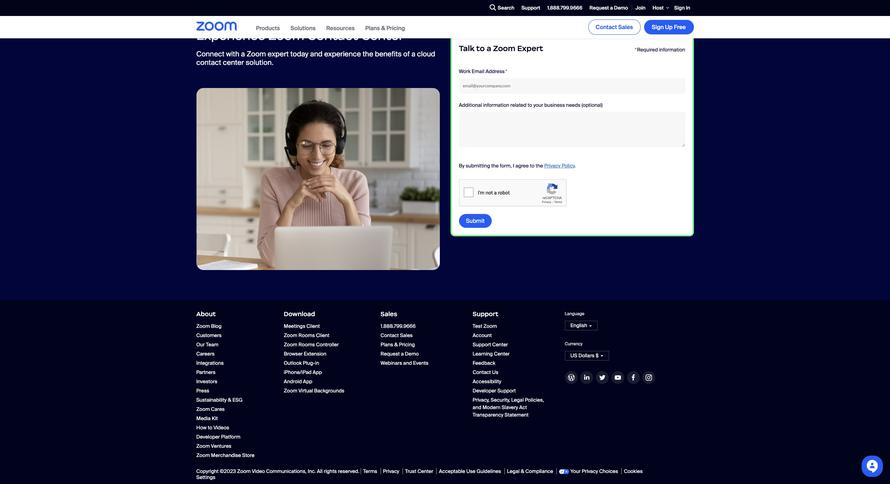 Task type: locate. For each thing, give the bounding box(es) containing it.
center up benefits
[[361, 28, 404, 43]]

0 horizontal spatial *
[[505, 68, 506, 75]]

0 vertical spatial developer
[[473, 388, 496, 394]]

demo inside request a demo link
[[614, 5, 628, 11]]

policy
[[562, 163, 574, 169]]

developer inside test zoom account support center learning center feedback contact us accessibility developer support privacy, security, legal policies, and modern slavery act transparency statement
[[473, 388, 496, 394]]

center right trust in the bottom of the page
[[417, 469, 433, 475]]

0 vertical spatial rooms
[[298, 332, 315, 339]]

0 vertical spatial app
[[313, 369, 322, 376]]

benefits
[[375, 49, 402, 58]]

Additional information related to your business needs (optional) text field
[[459, 112, 685, 147]]

1 vertical spatial plans
[[381, 342, 393, 348]]

terms link
[[361, 469, 379, 475]]

contact down feedback link
[[473, 369, 491, 376]]

0 vertical spatial *
[[634, 46, 636, 53]]

trust
[[405, 469, 416, 475]]

1.888.799.9666 inside 'link'
[[547, 5, 582, 11]]

to inside zoom blog customers our team careers integrations partners investors press sustainability & esg zoom cares media kit how to videos developer platform zoom ventures zoom merchandise store
[[208, 425, 212, 431]]

1 vertical spatial sales
[[381, 311, 397, 318]]

0 horizontal spatial and
[[310, 49, 323, 58]]

demo inside 1.888.799.9666 contact sales plans & pricing request a demo webinars and events
[[405, 351, 419, 357]]

2 horizontal spatial and
[[473, 405, 481, 411]]

0 horizontal spatial sales
[[381, 311, 397, 318]]

2 vertical spatial sales
[[400, 332, 413, 339]]

support right search
[[522, 5, 540, 11]]

form,
[[500, 163, 512, 169]]

sign inside sign in "link"
[[674, 5, 685, 11]]

privacy,
[[473, 397, 490, 403]]

1 vertical spatial and
[[403, 360, 412, 367]]

0 vertical spatial demo
[[614, 5, 628, 11]]

0 vertical spatial 1.888.799.9666 link
[[544, 0, 586, 16]]

rooms up zoom rooms controller link
[[298, 332, 315, 339]]

developer support link
[[473, 388, 516, 394]]

today
[[290, 49, 308, 58]]

plans & pricing link up webinars
[[381, 342, 415, 348]]

us
[[570, 353, 577, 359]]

reserved.
[[338, 469, 359, 475]]

request inside 1.888.799.9666 contact sales plans & pricing request a demo webinars and events
[[381, 351, 400, 357]]

center up 'learning center' link
[[492, 342, 508, 348]]

1 vertical spatial plans & pricing link
[[381, 342, 415, 348]]

rooms down 'zoom rooms client' link
[[298, 342, 315, 348]]

1 vertical spatial request a demo link
[[381, 351, 419, 357]]

1 horizontal spatial request a demo link
[[586, 0, 632, 16]]

zoom linkedin image
[[580, 372, 593, 384]]

0 vertical spatial legal
[[511, 397, 524, 403]]

download link
[[284, 311, 315, 318]]

host button
[[649, 0, 671, 16]]

and
[[310, 49, 323, 58], [403, 360, 412, 367], [473, 405, 481, 411]]

pricing inside 1.888.799.9666 contact sales plans & pricing request a demo webinars and events
[[399, 342, 415, 348]]

* left required
[[634, 46, 636, 53]]

copyright ©2023 zoom video communications, inc. all rights reserved. terms
[[196, 469, 377, 475]]

and inside 1.888.799.9666 contact sales plans & pricing request a demo webinars and events
[[403, 360, 412, 367]]

additional
[[459, 102, 482, 108]]

plans up benefits
[[365, 24, 380, 32]]

i
[[513, 163, 514, 169]]

contact inside 1.888.799.9666 contact sales plans & pricing request a demo webinars and events
[[381, 332, 399, 339]]

contact down the sales 'link'
[[381, 332, 399, 339]]

events
[[413, 360, 428, 367]]

1 vertical spatial demo
[[405, 351, 419, 357]]

0 vertical spatial plans
[[365, 24, 380, 32]]

zoom ventures link
[[196, 443, 231, 450]]

rooms
[[298, 332, 315, 339], [298, 342, 315, 348]]

platform
[[221, 434, 240, 440]]

0 horizontal spatial information
[[483, 102, 509, 108]]

and down privacy,
[[473, 405, 481, 411]]

0 vertical spatial client
[[306, 323, 320, 330]]

search image
[[490, 4, 496, 11]]

contact sales link down the sales 'link'
[[381, 332, 413, 339]]

legal up act
[[511, 397, 524, 403]]

0 vertical spatial sign
[[674, 5, 685, 11]]

and left events
[[403, 360, 412, 367]]

support down 'account'
[[473, 342, 491, 348]]

work
[[459, 68, 471, 75]]

1 vertical spatial client
[[316, 332, 329, 339]]

1 vertical spatial sign
[[652, 23, 664, 31]]

1 horizontal spatial sign
[[674, 5, 685, 11]]

1 horizontal spatial and
[[403, 360, 412, 367]]

1 horizontal spatial contact sales link
[[588, 19, 640, 35]]

media kit link
[[196, 416, 218, 422]]

join link
[[632, 0, 649, 16]]

request a demo link up contact sales
[[586, 0, 632, 16]]

0 horizontal spatial the
[[363, 49, 373, 58]]

0 vertical spatial contact sales link
[[588, 19, 640, 35]]

plans & pricing link up benefits
[[365, 24, 405, 32]]

app down 'in'
[[313, 369, 322, 376]]

pricing
[[386, 24, 405, 32], [399, 342, 415, 348]]

1.888.799.9666 inside 1.888.799.9666 contact sales plans & pricing request a demo webinars and events
[[381, 323, 416, 330]]

controller
[[316, 342, 339, 348]]

contact sales link down request a demo
[[588, 19, 640, 35]]

copyright
[[196, 469, 219, 475]]

feedback
[[473, 360, 495, 367]]

talk
[[459, 44, 474, 53]]

your privacy choices link
[[556, 469, 620, 475]]

None search field
[[464, 2, 488, 14]]

1 horizontal spatial the
[[491, 163, 499, 169]]

client up the controller
[[316, 332, 329, 339]]

app
[[313, 369, 322, 376], [303, 379, 312, 385]]

experience
[[196, 28, 265, 43]]

esg
[[232, 397, 243, 403]]

cookies
[[624, 469, 643, 475]]

pricing up webinars and events link
[[399, 342, 415, 348]]

legal & compliance link
[[504, 469, 555, 475]]

pricing up benefits
[[386, 24, 405, 32]]

your
[[533, 102, 543, 108]]

plans up webinars
[[381, 342, 393, 348]]

support inside "link"
[[522, 5, 540, 11]]

0 horizontal spatial demo
[[405, 351, 419, 357]]

sign in
[[674, 5, 690, 11]]

0 vertical spatial 1.888.799.9666
[[547, 5, 582, 11]]

privacy left policy at right
[[544, 163, 560, 169]]

1 vertical spatial contact sales link
[[381, 332, 413, 339]]

us dollars $
[[570, 353, 599, 359]]

zoom logo image
[[196, 22, 236, 31]]

app up virtual
[[303, 379, 312, 385]]

privacy right your
[[582, 469, 598, 475]]

statement
[[505, 412, 529, 418]]

learning
[[473, 351, 493, 357]]

a right of
[[411, 49, 415, 58]]

1 horizontal spatial developer
[[473, 388, 496, 394]]

& up webinars
[[394, 342, 398, 348]]

plans & pricing
[[365, 24, 405, 32]]

0 horizontal spatial request a demo link
[[381, 351, 419, 357]]

sales inside 1.888.799.9666 contact sales plans & pricing request a demo webinars and events
[[400, 332, 413, 339]]

zoom
[[269, 28, 304, 43], [493, 44, 515, 53], [247, 49, 266, 58], [196, 323, 210, 330], [483, 323, 497, 330], [284, 332, 297, 339], [284, 342, 297, 348], [284, 388, 297, 394], [196, 406, 210, 413], [196, 443, 210, 450], [196, 452, 210, 459], [237, 469, 251, 475]]

zoom rooms client link
[[284, 332, 329, 339]]

press link
[[196, 388, 209, 394]]

and inside connect with a zoom expert today and experience the benefits of a cloud contact center solution.
[[310, 49, 323, 58]]

1 vertical spatial *
[[505, 68, 506, 75]]

plans & pricing link
[[365, 24, 405, 32], [381, 342, 415, 348]]

demo up webinars and events link
[[405, 351, 419, 357]]

0 horizontal spatial sign
[[652, 23, 664, 31]]

1 vertical spatial request
[[381, 351, 400, 357]]

and inside test zoom account support center learning center feedback contact us accessibility developer support privacy, security, legal policies, and modern slavery act transparency statement
[[473, 405, 481, 411]]

sales
[[618, 23, 633, 31], [381, 311, 397, 318], [400, 332, 413, 339]]

us dollars $ button
[[565, 351, 609, 361]]

0 vertical spatial request a demo link
[[586, 0, 632, 16]]

sustainability & esg link
[[196, 397, 243, 403]]

* down talk to a zoom expert
[[505, 68, 506, 75]]

a right talk
[[487, 44, 491, 53]]

request a demo link
[[586, 0, 632, 16], [381, 351, 419, 357]]

solutions button
[[291, 24, 316, 32]]

& up benefits
[[381, 24, 385, 32]]

1 vertical spatial app
[[303, 379, 312, 385]]

& left the esg
[[228, 397, 231, 403]]

0 vertical spatial sales
[[618, 23, 633, 31]]

with
[[226, 49, 239, 58]]

zoom instagram image
[[643, 372, 655, 384]]

sign for sign in
[[674, 5, 685, 11]]

contact
[[596, 23, 617, 31], [307, 28, 358, 43], [381, 332, 399, 339], [473, 369, 491, 376]]

1 vertical spatial rooms
[[298, 342, 315, 348]]

guidelines
[[477, 469, 501, 475]]

request up contact sales
[[589, 5, 609, 11]]

the left benefits
[[363, 49, 373, 58]]

accessibility
[[473, 379, 501, 385]]

0 horizontal spatial contact sales link
[[381, 332, 413, 339]]

contact us link
[[473, 369, 498, 376]]

sign left in
[[674, 5, 685, 11]]

1 horizontal spatial 1.888.799.9666 link
[[544, 0, 586, 16]]

client up 'zoom rooms client' link
[[306, 323, 320, 330]]

0 horizontal spatial support link
[[473, 311, 498, 318]]

test zoom account support center learning center feedback contact us accessibility developer support privacy, security, legal policies, and modern slavery act transparency statement
[[473, 323, 544, 418]]

business
[[544, 102, 565, 108]]

developer down the how to videos 'link'
[[196, 434, 220, 440]]

us
[[492, 369, 498, 376]]

information left related
[[483, 102, 509, 108]]

dollars
[[578, 353, 594, 359]]

0 horizontal spatial request
[[381, 351, 400, 357]]

sign left up
[[652, 23, 664, 31]]

contact down request a demo
[[596, 23, 617, 31]]

and right today
[[310, 49, 323, 58]]

1 vertical spatial pricing
[[399, 342, 415, 348]]

submit button
[[459, 214, 492, 228]]

contact up experience
[[307, 28, 358, 43]]

request a demo link for plans & pricing
[[381, 351, 419, 357]]

legal right guidelines
[[507, 469, 520, 475]]

request a demo link up webinars and events link
[[381, 351, 419, 357]]

0 horizontal spatial app
[[303, 379, 312, 385]]

1 horizontal spatial plans
[[381, 342, 393, 348]]

choices
[[599, 469, 618, 475]]

email@yourcompany.com email field
[[459, 78, 685, 94]]

to right how
[[208, 425, 212, 431]]

1 horizontal spatial demo
[[614, 5, 628, 11]]

privacy left trust in the bottom of the page
[[383, 469, 399, 475]]

sales down join link
[[618, 23, 633, 31]]

1 horizontal spatial app
[[313, 369, 322, 376]]

support link up test zoom link
[[473, 311, 498, 318]]

a inside 1.888.799.9666 contact sales plans & pricing request a demo webinars and events
[[401, 351, 404, 357]]

1 horizontal spatial information
[[659, 46, 685, 53]]

meetings client link
[[284, 323, 320, 330]]

products button
[[256, 24, 280, 32]]

2 vertical spatial and
[[473, 405, 481, 411]]

products
[[256, 24, 280, 32]]

1 vertical spatial developer
[[196, 434, 220, 440]]

2 horizontal spatial privacy
[[582, 469, 598, 475]]

developer down the "accessibility"
[[473, 388, 496, 394]]

expert
[[517, 44, 543, 53]]

support link right search
[[518, 0, 544, 16]]

0 vertical spatial request
[[589, 5, 609, 11]]

sign for sign up free
[[652, 23, 664, 31]]

support
[[522, 5, 540, 11], [473, 311, 498, 318], [473, 342, 491, 348], [497, 388, 516, 394]]

contact inside test zoom account support center learning center feedback contact us accessibility developer support privacy, security, legal policies, and modern slavery act transparency statement
[[473, 369, 491, 376]]

0 horizontal spatial developer
[[196, 434, 220, 440]]

search image
[[490, 4, 496, 11]]

privacy link
[[381, 469, 401, 475]]

1 vertical spatial 1.888.799.9666
[[381, 323, 416, 330]]

sign up free link
[[644, 20, 694, 34]]

center down support center link
[[494, 351, 510, 357]]

0 horizontal spatial 1.888.799.9666
[[381, 323, 416, 330]]

0 horizontal spatial plans
[[365, 24, 380, 32]]

sales up webinars and events link
[[400, 332, 413, 339]]

developer inside zoom blog customers our team careers integrations partners investors press sustainability & esg zoom cares media kit how to videos developer platform zoom ventures zoom merchandise store
[[196, 434, 220, 440]]

demo left join
[[614, 5, 628, 11]]

request up webinars
[[381, 351, 400, 357]]

contact sales link
[[588, 19, 640, 35], [381, 332, 413, 339]]

developer platform link
[[196, 434, 240, 440]]

sales up 1.888.799.9666 contact sales plans & pricing request a demo webinars and events
[[381, 311, 397, 318]]

zoom virtual backgrounds link
[[284, 388, 344, 394]]

1 horizontal spatial sales
[[400, 332, 413, 339]]

1 horizontal spatial 1.888.799.9666
[[547, 5, 582, 11]]

information down sign up free link
[[659, 46, 685, 53]]

1 vertical spatial support link
[[473, 311, 498, 318]]

1 horizontal spatial privacy
[[544, 163, 560, 169]]

0 vertical spatial and
[[310, 49, 323, 58]]

1 vertical spatial information
[[483, 102, 509, 108]]

needs
[[566, 102, 580, 108]]

the right agree
[[536, 163, 543, 169]]

a up webinars and events link
[[401, 351, 404, 357]]

0 vertical spatial support link
[[518, 0, 544, 16]]

0 horizontal spatial 1.888.799.9666 link
[[381, 323, 416, 330]]

the left form,
[[491, 163, 499, 169]]

sign inside sign up free link
[[652, 23, 664, 31]]

cares
[[211, 406, 225, 413]]

webinars
[[381, 360, 402, 367]]



Task type: describe. For each thing, give the bounding box(es) containing it.
kit
[[212, 416, 218, 422]]

additional information related to your business needs (optional)
[[459, 102, 603, 108]]

trust center
[[405, 469, 433, 475]]

& inside 1.888.799.9666 contact sales plans & pricing request a demo webinars and events
[[394, 342, 398, 348]]

partners
[[196, 369, 216, 376]]

android
[[284, 379, 302, 385]]

support up security,
[[497, 388, 516, 394]]

to left your
[[528, 102, 532, 108]]

communications,
[[266, 469, 306, 475]]

ventures
[[211, 443, 231, 450]]

to right agree
[[530, 163, 534, 169]]

0 vertical spatial plans & pricing link
[[365, 24, 405, 32]]

1.888.799.9666 for 1.888.799.9666 contact sales plans & pricing request a demo webinars and events
[[381, 323, 416, 330]]

test
[[473, 323, 482, 330]]

contact sales
[[596, 23, 633, 31]]

slavery
[[502, 405, 518, 411]]

media
[[196, 416, 211, 422]]

currency
[[565, 341, 583, 347]]

zoom twitter image
[[596, 372, 609, 384]]

browser extension link
[[284, 351, 326, 357]]

$
[[596, 353, 599, 359]]

to right talk
[[476, 44, 485, 53]]

submitting
[[466, 163, 490, 169]]

& left compliance
[[521, 469, 524, 475]]

policies,
[[525, 397, 544, 403]]

legal & compliance
[[507, 469, 553, 475]]

1 horizontal spatial request
[[589, 5, 609, 11]]

outlook
[[284, 360, 302, 367]]

your
[[570, 469, 581, 475]]

& inside zoom blog customers our team careers integrations partners investors press sustainability & esg zoom cares media kit how to videos developer platform zoom ventures zoom merchandise store
[[228, 397, 231, 403]]

2 rooms from the top
[[298, 342, 315, 348]]

terms
[[363, 469, 377, 475]]

a right the with
[[241, 49, 245, 58]]

0 vertical spatial pricing
[[386, 24, 405, 32]]

integrations link
[[196, 360, 224, 367]]

plans inside 1.888.799.9666 contact sales plans & pricing request a demo webinars and events
[[381, 342, 393, 348]]

privacy policy link
[[544, 163, 574, 169]]

2 horizontal spatial sales
[[618, 23, 633, 31]]

partners link
[[196, 369, 216, 376]]

zoom youtube image
[[611, 372, 624, 384]]

zoom facebook image
[[627, 372, 640, 384]]

zoom blog customers our team careers integrations partners investors press sustainability & esg zoom cares media kit how to videos developer platform zoom ventures zoom merchandise store
[[196, 323, 255, 459]]

plug-
[[303, 360, 315, 367]]

security,
[[491, 397, 510, 403]]

download
[[284, 311, 315, 318]]

all
[[317, 469, 323, 475]]

language
[[565, 311, 584, 317]]

connect
[[196, 49, 224, 58]]

backgrounds
[[314, 388, 344, 394]]

android app link
[[284, 379, 312, 385]]

accessibility link
[[473, 379, 501, 385]]

1.888.799.9666 contact sales plans & pricing request a demo webinars and events
[[381, 323, 428, 367]]

support up test zoom link
[[473, 311, 498, 318]]

support center link
[[473, 342, 508, 348]]

press
[[196, 388, 209, 394]]

acceptable
[[439, 469, 465, 475]]

the inside connect with a zoom expert today and experience the benefits of a cloud contact center solution.
[[363, 49, 373, 58]]

resources button
[[326, 24, 355, 32]]

2 horizontal spatial the
[[536, 163, 543, 169]]

0 vertical spatial information
[[659, 46, 685, 53]]

meetings
[[284, 323, 305, 330]]

zoom rooms controller link
[[284, 342, 339, 348]]

investors
[[196, 379, 217, 385]]

cookies settings link
[[196, 469, 643, 481]]

account link
[[473, 332, 492, 339]]

zoom inside connect with a zoom expert today and experience the benefits of a cloud contact center solution.
[[247, 49, 266, 58]]

our
[[196, 342, 205, 348]]

center
[[223, 58, 244, 67]]

1 horizontal spatial support link
[[518, 0, 544, 16]]

zoom blog image
[[565, 372, 578, 384]]

settings
[[196, 475, 215, 481]]

solution.
[[246, 58, 273, 67]]

solutions
[[291, 24, 316, 32]]

in
[[686, 5, 690, 11]]

* required information
[[634, 46, 685, 53]]

rights
[[324, 469, 337, 475]]

how
[[196, 425, 207, 431]]

zoom inside test zoom account support center learning center feedback contact us accessibility developer support privacy, security, legal policies, and modern slavery act transparency statement
[[483, 323, 497, 330]]

a up contact sales
[[610, 5, 613, 11]]

privacy, security, legal policies, and modern slavery act transparency statement link
[[473, 397, 544, 418]]

extension
[[304, 351, 326, 357]]

zoom merchandise store link
[[196, 452, 255, 459]]

experience zoom contact center
[[196, 28, 404, 43]]

acceptable use guidelines link
[[436, 469, 503, 475]]

1 rooms from the top
[[298, 332, 315, 339]]

1 vertical spatial 1.888.799.9666 link
[[381, 323, 416, 330]]

(optional)
[[582, 102, 603, 108]]

connect to learn more about zoom iq image
[[196, 88, 440, 271]]

1 horizontal spatial *
[[634, 46, 636, 53]]

about
[[196, 311, 216, 318]]

work email address *
[[459, 68, 506, 75]]

iphone/ipad
[[284, 369, 311, 376]]

in
[[315, 360, 319, 367]]

search
[[498, 5, 514, 11]]

related
[[510, 102, 526, 108]]

request a demo
[[589, 5, 628, 11]]

browser
[[284, 351, 303, 357]]

1.888.799.9666 for 1.888.799.9666
[[547, 5, 582, 11]]

zoom cares link
[[196, 406, 225, 413]]

by
[[459, 163, 465, 169]]

expert
[[268, 49, 289, 58]]

modern
[[482, 405, 500, 411]]

legal inside test zoom account support center learning center feedback contact us accessibility developer support privacy, security, legal policies, and modern slavery act transparency statement
[[511, 397, 524, 403]]

iphone/ipad app link
[[284, 369, 322, 376]]

careers link
[[196, 351, 215, 357]]

0 horizontal spatial privacy
[[383, 469, 399, 475]]

request a demo link for 1.888.799.9666
[[586, 0, 632, 16]]

cookies settings
[[196, 469, 643, 481]]

1 vertical spatial legal
[[507, 469, 520, 475]]

up
[[665, 23, 673, 31]]

our team link
[[196, 342, 218, 348]]

by submitting the form, i agree to the privacy policy .
[[459, 163, 576, 169]]



Task type: vqa. For each thing, say whether or not it's contained in the screenshot.
ITSM
no



